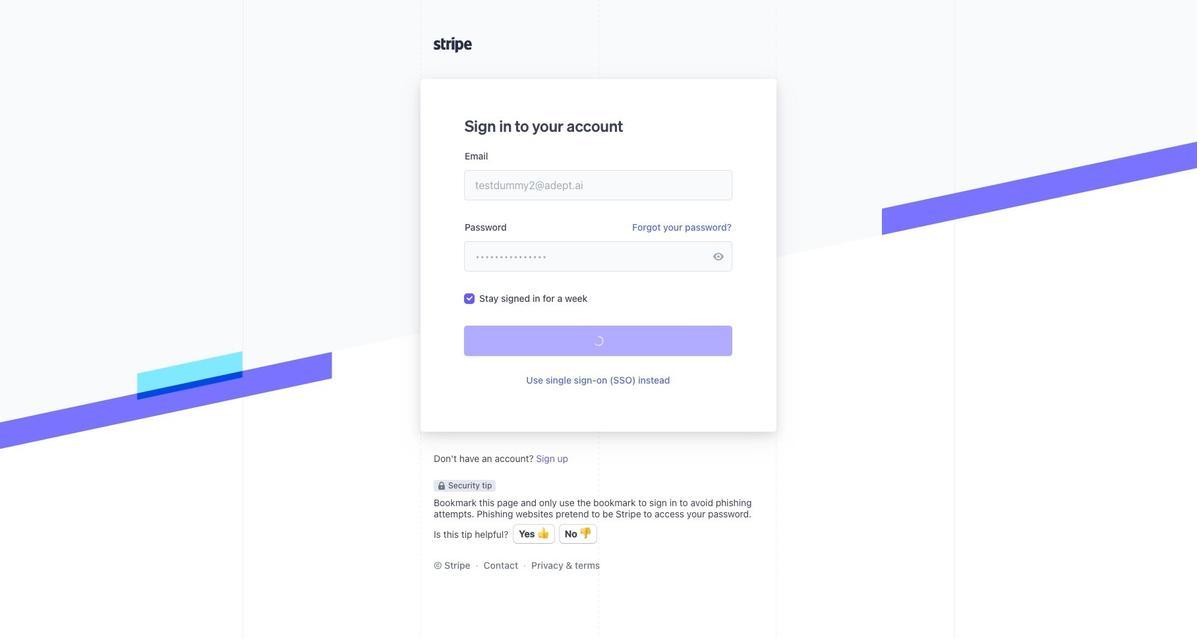 Task type: vqa. For each thing, say whether or not it's contained in the screenshot.
Product
no



Task type: locate. For each thing, give the bounding box(es) containing it.
stripe image
[[434, 37, 472, 53]]

email input email field
[[465, 171, 732, 200]]



Task type: describe. For each thing, give the bounding box(es) containing it.
password input password field
[[465, 242, 713, 271]]



